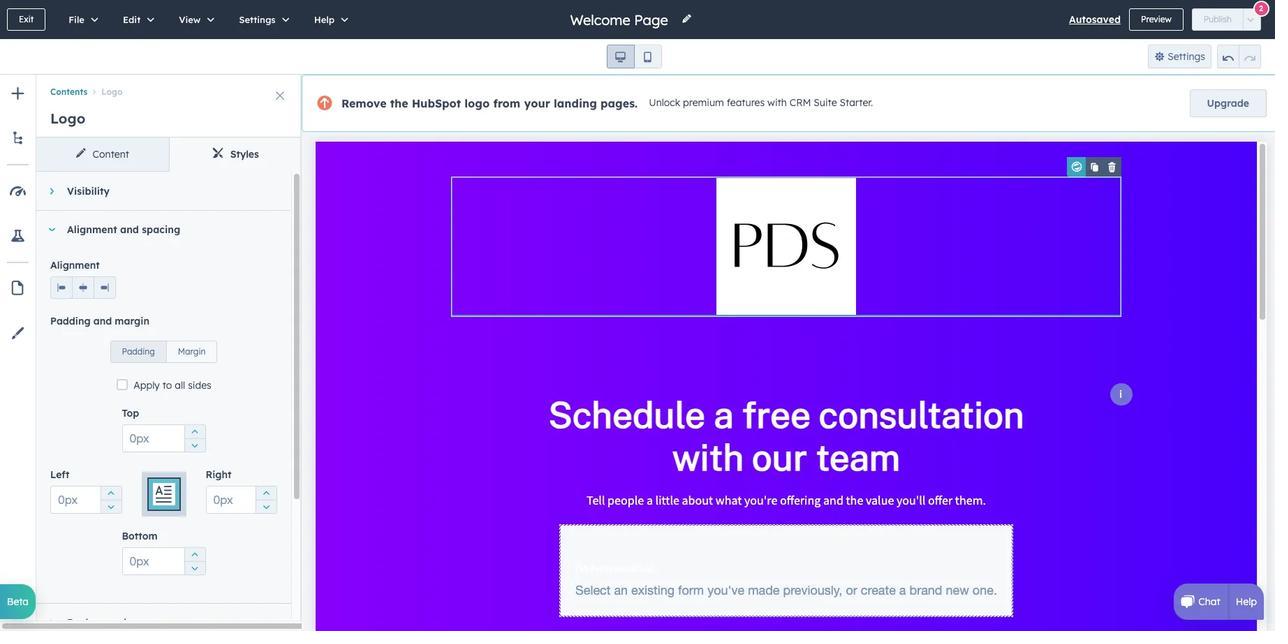 Task type: locate. For each thing, give the bounding box(es) containing it.
1 horizontal spatial settings
[[1168, 50, 1205, 63]]

padding for padding and margin
[[50, 315, 91, 328]]

pages.
[[601, 96, 638, 110]]

0 vertical spatial help
[[314, 14, 335, 25]]

1 vertical spatial caret image
[[47, 228, 56, 232]]

caret image inside alignment and spacing dropdown button
[[47, 228, 56, 232]]

background button
[[36, 604, 277, 631]]

1 vertical spatial alignment
[[50, 259, 100, 272]]

0 horizontal spatial padding
[[50, 315, 91, 328]]

logo down contents button
[[50, 110, 85, 127]]

upgrade link
[[1190, 89, 1267, 117]]

0 vertical spatial settings button
[[224, 0, 299, 39]]

0 vertical spatial and
[[120, 223, 139, 236]]

0 horizontal spatial settings
[[239, 14, 276, 25]]

padding inside button
[[122, 346, 155, 357]]

autosaved button
[[1069, 11, 1121, 28]]

alignment down visibility
[[67, 223, 117, 236]]

Padding button
[[110, 341, 167, 363]]

settings
[[239, 14, 276, 25], [1168, 50, 1205, 63]]

features
[[727, 97, 765, 109]]

and
[[120, 223, 139, 236], [93, 315, 112, 328]]

caret image inside visibility dropdown button
[[50, 187, 53, 196]]

1 horizontal spatial and
[[120, 223, 139, 236]]

navigation
[[36, 75, 302, 100]]

settings down preview button
[[1168, 50, 1205, 63]]

0 horizontal spatial help
[[314, 14, 335, 25]]

alignment and spacing
[[67, 223, 180, 236]]

beta button
[[0, 585, 36, 619]]

exit
[[19, 14, 34, 24]]

unlock premium features with crm suite starter.
[[649, 97, 873, 109]]

spacing
[[142, 223, 180, 236]]

and inside dropdown button
[[120, 223, 139, 236]]

0px text field down right
[[206, 486, 277, 514]]

apply to all sides
[[134, 379, 211, 392]]

padding left the margin
[[50, 315, 91, 328]]

group containing padding
[[110, 332, 218, 363]]

1 vertical spatial padding
[[122, 346, 155, 357]]

0 horizontal spatial and
[[93, 315, 112, 328]]

unlock
[[649, 97, 680, 109]]

starter.
[[840, 97, 873, 109]]

alignment for alignment
[[50, 259, 100, 272]]

group
[[607, 45, 662, 68], [1217, 45, 1261, 68], [50, 277, 116, 299], [110, 332, 218, 363], [184, 425, 205, 453], [100, 486, 121, 514], [256, 486, 277, 514], [184, 548, 205, 575]]

0px text field
[[50, 486, 122, 514], [206, 486, 277, 514], [122, 548, 206, 575]]

autosaved
[[1069, 13, 1121, 26]]

1 vertical spatial settings button
[[1148, 45, 1212, 68]]

premium
[[683, 97, 724, 109]]

padding
[[50, 315, 91, 328], [122, 346, 155, 357]]

styles
[[230, 148, 259, 161]]

tab list
[[36, 138, 302, 172]]

0px text field down bottom
[[122, 548, 206, 575]]

alignment
[[67, 223, 117, 236], [50, 259, 100, 272]]

1 vertical spatial and
[[93, 315, 112, 328]]

0 horizontal spatial logo
[[50, 110, 85, 127]]

settings button
[[224, 0, 299, 39], [1148, 45, 1212, 68]]

logo
[[102, 87, 123, 97], [50, 110, 85, 127]]

caret image for alignment and spacing
[[47, 228, 56, 232]]

remove the hubspot logo from your landing pages.
[[342, 96, 638, 110]]

caret image
[[50, 187, 53, 196], [47, 228, 56, 232], [50, 619, 53, 627]]

padding for padding
[[122, 346, 155, 357]]

publish group
[[1192, 8, 1261, 31]]

2 vertical spatial caret image
[[50, 619, 53, 627]]

0 vertical spatial settings
[[239, 14, 276, 25]]

content link
[[36, 138, 169, 171]]

and left the margin
[[93, 315, 112, 328]]

hubspot
[[412, 96, 461, 110]]

navigation containing contents
[[36, 75, 302, 100]]

upgrade
[[1207, 97, 1249, 110]]

alignment inside alignment and spacing dropdown button
[[67, 223, 117, 236]]

file
[[69, 14, 84, 25]]

caret image for visibility
[[50, 187, 53, 196]]

view button
[[164, 0, 224, 39]]

chat
[[1199, 596, 1221, 608]]

close image
[[276, 91, 284, 100]]

0 vertical spatial logo
[[102, 87, 123, 97]]

1 vertical spatial help
[[1236, 596, 1257, 608]]

alignment down alignment and spacing on the left of the page
[[50, 259, 100, 272]]

margin
[[115, 315, 149, 328]]

contents
[[50, 87, 88, 97]]

0 vertical spatial caret image
[[50, 187, 53, 196]]

settings right the view button
[[239, 14, 276, 25]]

with
[[768, 97, 787, 109]]

styles link
[[169, 138, 302, 171]]

0px text field down left
[[50, 486, 122, 514]]

padding down the margin
[[122, 346, 155, 357]]

content
[[93, 148, 129, 161]]

logo right contents button
[[102, 87, 123, 97]]

0px text field for bottom
[[122, 548, 206, 575]]

exit link
[[7, 8, 46, 31]]

alignment for alignment and spacing
[[67, 223, 117, 236]]

to
[[163, 379, 172, 392]]

right
[[206, 469, 232, 481]]

and left spacing
[[120, 223, 139, 236]]

0px text field for right
[[206, 486, 277, 514]]

tab panel
[[36, 172, 302, 631]]

Margin button
[[166, 341, 218, 363]]

None field
[[569, 10, 673, 29]]

1 horizontal spatial logo
[[102, 87, 123, 97]]

suite
[[814, 97, 837, 109]]

1 horizontal spatial padding
[[122, 346, 155, 357]]

logo button
[[88, 87, 123, 97]]

margin
[[178, 346, 206, 357]]

0 horizontal spatial settings button
[[224, 0, 299, 39]]

0 vertical spatial alignment
[[67, 223, 117, 236]]

publish button
[[1192, 8, 1244, 31]]

0 vertical spatial padding
[[50, 315, 91, 328]]

2
[[1259, 3, 1263, 13]]

visibility
[[67, 185, 110, 198]]

help inside button
[[314, 14, 335, 25]]

help
[[314, 14, 335, 25], [1236, 596, 1257, 608]]

caret image inside background dropdown button
[[50, 619, 53, 627]]



Task type: describe. For each thing, give the bounding box(es) containing it.
publish
[[1204, 14, 1232, 24]]

from
[[493, 96, 520, 110]]

tab panel containing visibility
[[36, 172, 302, 631]]

crm
[[790, 97, 811, 109]]

bottom
[[122, 530, 158, 543]]

logo
[[465, 96, 490, 110]]

the
[[390, 96, 408, 110]]

1 vertical spatial logo
[[50, 110, 85, 127]]

0px text field for left
[[50, 486, 122, 514]]

1 horizontal spatial settings button
[[1148, 45, 1212, 68]]

edit
[[123, 14, 141, 25]]

tab list containing content
[[36, 138, 302, 172]]

and for margin
[[93, 315, 112, 328]]

alignment and spacing button
[[36, 211, 277, 249]]

your
[[524, 96, 550, 110]]

preview
[[1141, 14, 1172, 24]]

beta
[[7, 596, 29, 608]]

sides
[[188, 379, 211, 392]]

file button
[[54, 0, 108, 39]]

contents button
[[50, 87, 88, 97]]

1 horizontal spatial help
[[1236, 596, 1257, 608]]

apply
[[134, 379, 160, 392]]

background
[[67, 617, 127, 629]]

left
[[50, 469, 69, 481]]

landing
[[554, 96, 597, 110]]

and for spacing
[[120, 223, 139, 236]]

view
[[179, 14, 201, 25]]

0px text field
[[122, 425, 206, 453]]

visibility button
[[36, 173, 277, 210]]

1 vertical spatial settings
[[1168, 50, 1205, 63]]

edit button
[[108, 0, 164, 39]]

help button
[[299, 0, 358, 39]]

all
[[175, 379, 185, 392]]

padding and margin
[[50, 315, 149, 328]]

preview button
[[1129, 8, 1184, 31]]

top
[[122, 407, 139, 420]]

caret image for background
[[50, 619, 53, 627]]

remove
[[342, 96, 387, 110]]



Task type: vqa. For each thing, say whether or not it's contained in the screenshot.
John Smith IMAGE
no



